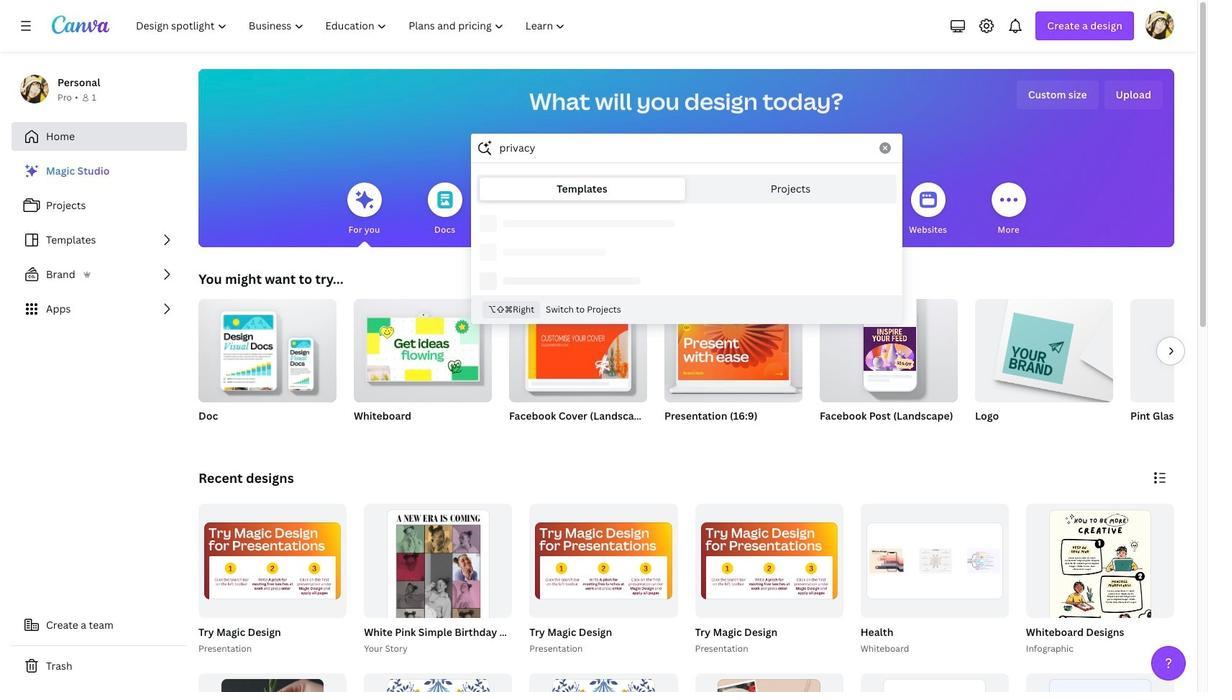 Task type: locate. For each thing, give the bounding box(es) containing it.
top level navigation element
[[127, 12, 578, 40]]

list
[[12, 157, 187, 324]]

group
[[198, 293, 337, 442], [198, 293, 337, 403], [820, 293, 958, 442], [820, 293, 958, 403], [975, 293, 1113, 442], [975, 293, 1113, 403], [354, 299, 492, 442], [354, 299, 492, 403], [509, 299, 647, 442], [664, 299, 803, 442], [664, 299, 803, 403], [1130, 299, 1208, 442], [1130, 299, 1208, 403], [196, 504, 347, 656], [198, 504, 347, 618], [361, 504, 656, 692], [364, 504, 512, 692], [527, 504, 678, 656], [530, 504, 678, 618], [692, 504, 843, 656], [695, 504, 843, 618], [858, 504, 1009, 656], [861, 504, 1009, 618], [1023, 504, 1174, 693], [1026, 504, 1174, 693], [198, 674, 347, 693], [364, 674, 512, 693], [530, 674, 678, 693], [695, 674, 843, 693], [861, 674, 1009, 693], [1026, 674, 1174, 693]]

None search field
[[471, 134, 902, 324]]

Search search field
[[499, 134, 871, 162]]



Task type: vqa. For each thing, say whether or not it's contained in the screenshot.
topmost and
no



Task type: describe. For each thing, give the bounding box(es) containing it.
stephanie aranda image
[[1146, 11, 1174, 40]]



